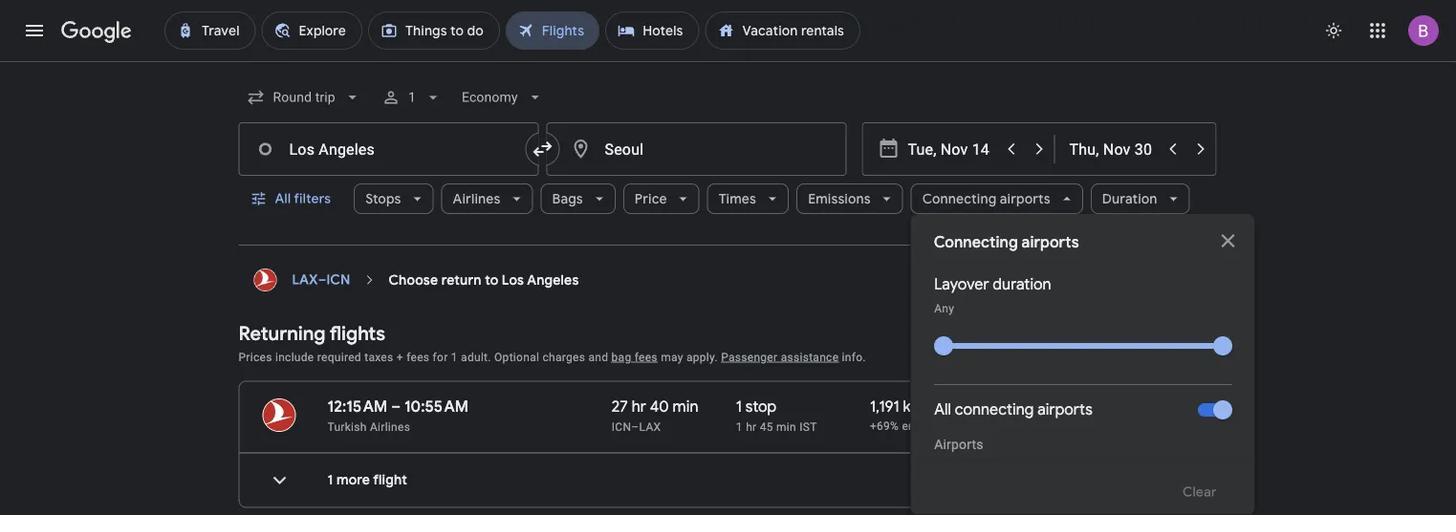 Task type: describe. For each thing, give the bounding box(es) containing it.
all for all connecting airports
[[934, 400, 951, 420]]

2
[[947, 403, 954, 419]]

1 vertical spatial connecting airports
[[934, 233, 1079, 252]]

flights
[[330, 321, 385, 346]]

40
[[650, 397, 669, 416]]

may
[[661, 350, 683, 364]]

+
[[397, 350, 403, 364]]

all for all filters
[[275, 190, 291, 208]]

– for lax
[[318, 272, 327, 289]]

required
[[317, 350, 361, 364]]

12:15 am
[[328, 397, 388, 416]]

27 hr 40 min icn – lax
[[612, 397, 698, 434]]

ist
[[800, 420, 817, 434]]

sort
[[1138, 348, 1165, 365]]

and
[[589, 350, 608, 364]]

price
[[635, 190, 667, 208]]

Departure text field
[[908, 123, 996, 175]]

times button
[[707, 176, 789, 222]]

1 stop flight. element
[[736, 397, 777, 419]]

for
[[433, 350, 448, 364]]

all connecting airports
[[934, 400, 1092, 420]]

sort by:
[[1138, 348, 1187, 365]]

all filters button
[[239, 176, 346, 222]]

stop
[[746, 397, 777, 416]]

layover
[[934, 275, 989, 295]]

passenger assistance button
[[721, 350, 839, 364]]

+69%
[[870, 420, 899, 433]]

1 button
[[374, 75, 450, 120]]

bags button
[[541, 176, 616, 222]]

emissions
[[902, 420, 957, 433]]

duration button
[[1091, 176, 1190, 222]]

bag
[[612, 350, 632, 364]]

layover (1 of 1) is a 1 hr 45 min layover at istanbul airport in i̇stanbul. element
[[736, 419, 861, 435]]

all filters
[[275, 190, 331, 208]]

returning
[[239, 321, 326, 346]]

filters
[[294, 190, 331, 208]]

sort by: button
[[1130, 339, 1218, 374]]

10:55 am
[[404, 397, 469, 416]]

1 vertical spatial airports
[[1022, 233, 1079, 252]]

duration
[[1102, 190, 1158, 208]]

los
[[502, 272, 524, 289]]

hr inside 27 hr 40 min icn – lax
[[632, 397, 646, 416]]

layover duration any
[[934, 275, 1051, 316]]

choose
[[389, 272, 438, 289]]

choose return to los angeles
[[389, 272, 579, 289]]

close dialog image
[[1217, 229, 1240, 252]]

return
[[442, 272, 482, 289]]

bags
[[552, 190, 583, 208]]

– inside 27 hr 40 min icn – lax
[[631, 420, 639, 434]]

Departure time: 12:15 AM. text field
[[328, 397, 388, 416]]

stops
[[365, 190, 401, 208]]

swap origin and destination. image
[[531, 138, 554, 161]]

– for 12:15 am
[[391, 397, 401, 416]]

2 fees from the left
[[635, 350, 658, 364]]

more
[[337, 472, 370, 489]]

connecting airports inside connecting airports popup button
[[922, 190, 1051, 208]]



Task type: locate. For each thing, give the bounding box(es) containing it.
45
[[760, 420, 773, 434]]

0 horizontal spatial icn
[[327, 272, 350, 289]]

round
[[1088, 421, 1119, 435]]

0 horizontal spatial –
[[318, 272, 327, 289]]

0 vertical spatial –
[[318, 272, 327, 289]]

all left filters
[[275, 190, 291, 208]]

returning flights
[[239, 321, 385, 346]]

price button
[[623, 176, 700, 222]]

lax inside 27 hr 40 min icn – lax
[[639, 420, 661, 434]]

change appearance image
[[1311, 8, 1357, 54]]

all
[[275, 190, 291, 208], [934, 400, 951, 420]]

by:
[[1168, 348, 1187, 365]]

– inside the 12:15 am – 10:55 am turkish airlines
[[391, 397, 401, 416]]

– down total duration 27 hr 40 min. element
[[631, 420, 639, 434]]

Return text field
[[1070, 123, 1158, 175]]

1,191
[[870, 397, 900, 416]]

airlines button
[[441, 176, 533, 222]]

hr left 45
[[746, 420, 757, 434]]

flight
[[373, 472, 407, 489]]

0 horizontal spatial hr
[[632, 397, 646, 416]]

optional
[[494, 350, 539, 364]]

1 vertical spatial –
[[391, 397, 401, 416]]

1 vertical spatial min
[[776, 420, 797, 434]]

0 vertical spatial lax
[[292, 272, 318, 289]]

0 vertical spatial airports
[[1000, 190, 1051, 208]]

+69% emissions
[[870, 420, 957, 433]]

1 horizontal spatial airlines
[[453, 190, 501, 208]]

lax – icn
[[292, 272, 350, 289]]

leaves incheon international airport at 12:15 am on thursday, november 30 and arrives at los angeles international airport at 10:55 am on thursday, november 30. element
[[328, 397, 469, 416]]

angeles
[[527, 272, 579, 289]]

connecting airports down departure text field
[[922, 190, 1051, 208]]

airports inside connecting airports popup button
[[1000, 190, 1051, 208]]

emissions button
[[797, 176, 903, 222]]

stops button
[[354, 176, 434, 222]]

None search field
[[239, 75, 1255, 515]]

0 vertical spatial icn
[[327, 272, 350, 289]]

co
[[923, 397, 947, 416]]

fees right bag
[[635, 350, 658, 364]]

lax
[[292, 272, 318, 289], [639, 420, 661, 434]]

icn up flights
[[327, 272, 350, 289]]

charges
[[543, 350, 585, 364]]

0 vertical spatial all
[[275, 190, 291, 208]]

hr inside 1 stop 1 hr 45 min ist
[[746, 420, 757, 434]]

None text field
[[239, 122, 539, 176], [546, 122, 847, 176], [239, 122, 539, 176], [546, 122, 847, 176]]

emissions
[[808, 190, 871, 208]]

connecting inside popup button
[[922, 190, 997, 208]]

round trip
[[1088, 421, 1140, 435]]

returning flights main content
[[239, 261, 1218, 515]]

airlines up choose return to los angeles
[[453, 190, 501, 208]]

1 vertical spatial hr
[[746, 420, 757, 434]]

– up returning flights
[[318, 272, 327, 289]]

0 vertical spatial min
[[673, 397, 698, 416]]

1 horizontal spatial hr
[[746, 420, 757, 434]]

hr right 27
[[632, 397, 646, 416]]

fees right +
[[407, 350, 430, 364]]

total duration 27 hr 40 min. element
[[612, 397, 736, 419]]

0 horizontal spatial airlines
[[370, 420, 410, 434]]

1 more flight image
[[257, 458, 303, 503]]

airports
[[1000, 190, 1051, 208], [1022, 233, 1079, 252], [1037, 400, 1092, 420]]

prices include required taxes + fees for 1 adult. optional charges and bag fees may apply. passenger assistance
[[239, 350, 839, 364]]

1 horizontal spatial all
[[934, 400, 951, 420]]

0 vertical spatial hr
[[632, 397, 646, 416]]

1 horizontal spatial lax
[[639, 420, 661, 434]]

min inside 27 hr 40 min icn – lax
[[673, 397, 698, 416]]

lax up returning flights
[[292, 272, 318, 289]]

1 more flight
[[328, 472, 407, 489]]

icn down 27
[[612, 420, 631, 434]]

2 vertical spatial –
[[631, 420, 639, 434]]

1 fees from the left
[[407, 350, 430, 364]]

connecting down departure text field
[[922, 190, 997, 208]]

connecting airports button
[[911, 176, 1083, 222]]

lax down the 40
[[639, 420, 661, 434]]

1 vertical spatial icn
[[612, 420, 631, 434]]

passenger
[[721, 350, 778, 364]]

0 horizontal spatial fees
[[407, 350, 430, 364]]

airports
[[934, 437, 983, 452]]

bag fees button
[[612, 350, 658, 364]]

none search field containing connecting airports
[[239, 75, 1255, 515]]

27
[[612, 397, 628, 416]]

to
[[485, 272, 499, 289]]

trip
[[1122, 421, 1140, 435]]

1 inside popup button
[[408, 89, 416, 105]]

icn
[[327, 272, 350, 289], [612, 420, 631, 434]]

fees
[[407, 350, 430, 364], [635, 350, 658, 364]]

times
[[719, 190, 756, 208]]

all up emissions
[[934, 400, 951, 420]]

min
[[673, 397, 698, 416], [776, 420, 797, 434]]

– right '12:15 am'
[[391, 397, 401, 416]]

airlines inside "popup button"
[[453, 190, 501, 208]]

connecting airports up duration
[[934, 233, 1079, 252]]

any
[[934, 302, 954, 316]]

min right the 40
[[673, 397, 698, 416]]

duration
[[992, 275, 1051, 295]]

1 horizontal spatial icn
[[612, 420, 631, 434]]

None field
[[239, 80, 370, 115], [454, 80, 552, 115], [239, 80, 370, 115], [454, 80, 552, 115]]

0 vertical spatial airlines
[[453, 190, 501, 208]]

2 vertical spatial airports
[[1037, 400, 1092, 420]]

include
[[275, 350, 314, 364]]

0 horizontal spatial min
[[673, 397, 698, 416]]

connecting up layover
[[934, 233, 1018, 252]]

1 vertical spatial lax
[[639, 420, 661, 434]]

0 horizontal spatial lax
[[292, 272, 318, 289]]

2 horizontal spatial –
[[631, 420, 639, 434]]

hr
[[632, 397, 646, 416], [746, 420, 757, 434]]

connecting
[[922, 190, 997, 208], [934, 233, 1018, 252]]

connecting
[[955, 400, 1034, 420]]

1 for 1
[[408, 89, 416, 105]]

Arrival time: 10:55 AM. text field
[[404, 397, 469, 416]]

prices
[[239, 350, 272, 364]]

connecting airports
[[922, 190, 1051, 208], [934, 233, 1079, 252]]

1 for 1 stop 1 hr 45 min ist
[[736, 397, 742, 416]]

min inside 1 stop 1 hr 45 min ist
[[776, 420, 797, 434]]

12:15 am – 10:55 am turkish airlines
[[328, 397, 469, 434]]

1 vertical spatial airlines
[[370, 420, 410, 434]]

0 horizontal spatial all
[[275, 190, 291, 208]]

1 stop 1 hr 45 min ist
[[736, 397, 817, 434]]

1 horizontal spatial –
[[391, 397, 401, 416]]

0 vertical spatial connecting
[[922, 190, 997, 208]]

1 vertical spatial all
[[934, 400, 951, 420]]

adult.
[[461, 350, 491, 364]]

1 vertical spatial connecting
[[934, 233, 1018, 252]]

kg
[[903, 397, 920, 416]]

1,191 kg co 2
[[870, 397, 954, 419]]

1 for 1 more flight
[[328, 472, 333, 489]]

main menu image
[[23, 19, 46, 42]]

min right 45
[[776, 420, 797, 434]]

icn inside 27 hr 40 min icn – lax
[[612, 420, 631, 434]]

1
[[408, 89, 416, 105], [451, 350, 458, 364], [736, 397, 742, 416], [736, 420, 743, 434], [328, 472, 333, 489]]

all inside button
[[275, 190, 291, 208]]

taxes
[[364, 350, 393, 364]]

1 horizontal spatial min
[[776, 420, 797, 434]]

airlines inside the 12:15 am – 10:55 am turkish airlines
[[370, 420, 410, 434]]

assistance
[[781, 350, 839, 364]]

–
[[318, 272, 327, 289], [391, 397, 401, 416], [631, 420, 639, 434]]

apply.
[[687, 350, 718, 364]]

1 horizontal spatial fees
[[635, 350, 658, 364]]

airlines down the leaves incheon international airport at 12:15 am on thursday, november 30 and arrives at los angeles international airport at 10:55 am on thursday, november 30. "element"
[[370, 420, 410, 434]]

airlines
[[453, 190, 501, 208], [370, 420, 410, 434]]

turkish
[[328, 420, 367, 434]]

0 vertical spatial connecting airports
[[922, 190, 1051, 208]]



Task type: vqa. For each thing, say whether or not it's contained in the screenshot.
Show Your Location image at the bottom right
no



